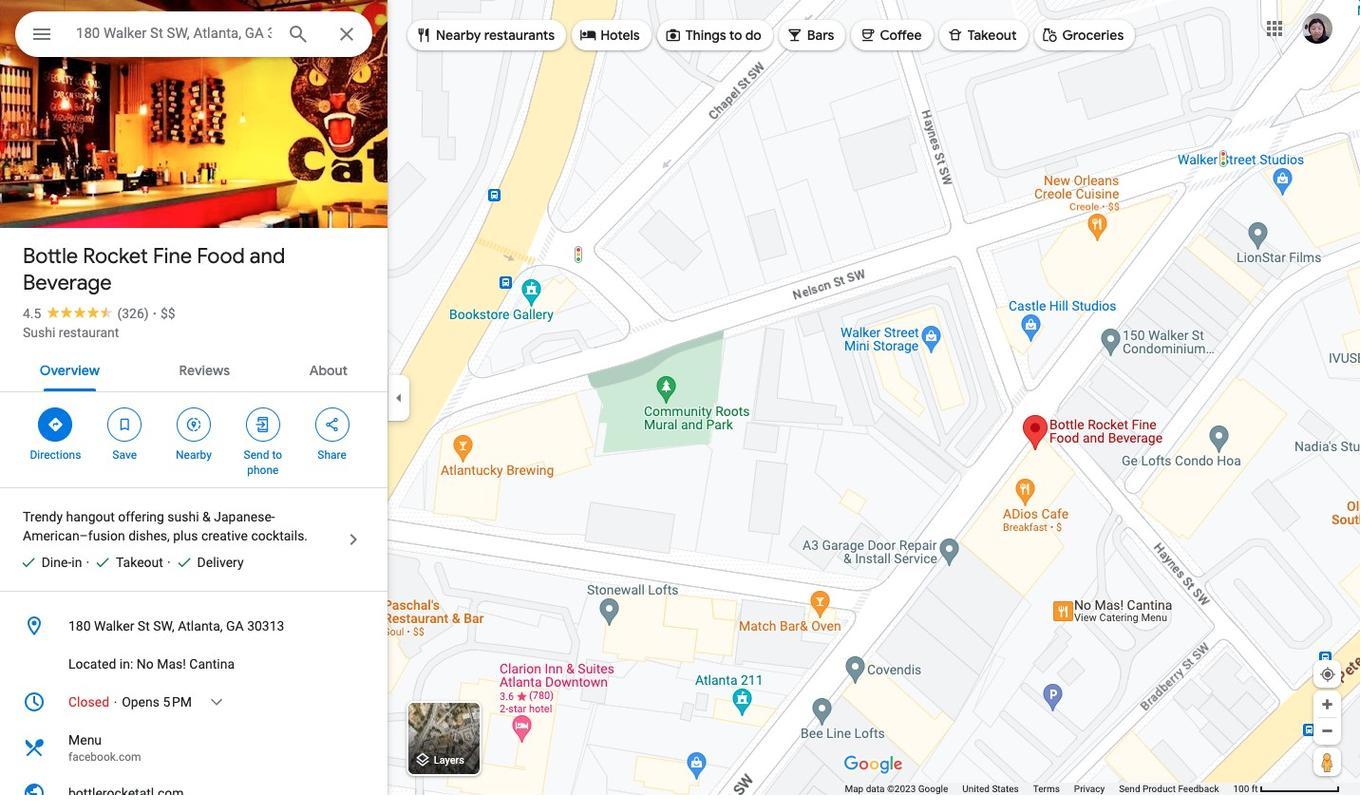 Task type: vqa. For each thing, say whether or not it's contained in the screenshot.
Price related to Price
no



Task type: describe. For each thing, give the bounding box(es) containing it.

[[580, 25, 597, 46]]

⋅
[[113, 695, 118, 710]]

1 horizontal spatial ·
[[153, 306, 157, 321]]

show your location image
[[1320, 666, 1337, 683]]

terms
[[1034, 784, 1060, 794]]

 things to do
[[665, 25, 762, 46]]

5 pm
[[163, 695, 192, 710]]

states
[[992, 784, 1019, 794]]

directions
[[30, 449, 81, 462]]

 button
[[15, 11, 68, 61]]

100 ft button
[[1234, 784, 1341, 794]]

ft
[[1252, 784, 1259, 794]]

$$
[[160, 306, 175, 321]]

cocktails.
[[251, 528, 308, 544]]

 groceries
[[1042, 25, 1124, 46]]

american–fusion
[[23, 528, 125, 544]]

product
[[1143, 784, 1176, 794]]

166
[[48, 188, 74, 206]]

· for takeout
[[86, 555, 89, 570]]

offers delivery group
[[167, 553, 244, 572]]

none field inside search google maps field
[[76, 22, 272, 45]]

footer inside google maps element
[[845, 783, 1234, 795]]

restaurant
[[59, 325, 119, 340]]

100
[[1234, 784, 1250, 794]]

actions for bottle rocket fine food and beverage region
[[0, 392, 388, 487]]

information for bottle rocket fine food and beverage region
[[0, 607, 388, 795]]

tab list inside bottle rocket fine food and beverage main content
[[0, 346, 388, 392]]

data
[[866, 784, 885, 794]]

atlanta,
[[178, 619, 223, 634]]

 takeout
[[947, 25, 1017, 46]]

takeout inside group
[[116, 555, 163, 570]]

located in: no mas! cantina
[[68, 657, 235, 672]]

offers takeout group
[[86, 553, 163, 572]]

· $$
[[153, 306, 175, 321]]

privacy
[[1075, 784, 1105, 794]]

beverage
[[23, 270, 112, 296]]

japanese-
[[214, 509, 275, 525]]

closed
[[68, 695, 109, 710]]

 hotels
[[580, 25, 640, 46]]

show open hours for the week image
[[208, 694, 225, 711]]

4.5 stars image
[[41, 306, 117, 318]]

zoom in image
[[1321, 698, 1335, 712]]

map
[[845, 784, 864, 794]]

nearby inside actions for bottle rocket fine food and beverage region
[[176, 449, 212, 462]]

· for delivery
[[167, 555, 171, 570]]

about
[[309, 362, 348, 379]]

bottle
[[23, 243, 78, 270]]

plus
[[173, 528, 198, 544]]

180 walker st sw, atlanta, ga 30313
[[68, 619, 285, 634]]

send product feedback button
[[1120, 783, 1220, 795]]

rocket
[[83, 243, 148, 270]]

photo of bottle rocket fine food and beverage image
[[0, 0, 485, 228]]

sushi
[[168, 509, 199, 525]]

sushi restaurant button
[[23, 323, 119, 342]]

hours image
[[23, 691, 46, 714]]

reviews
[[179, 362, 230, 379]]

326 reviews element
[[117, 306, 149, 321]]

166 photos button
[[14, 181, 132, 214]]

closed ⋅ opens 5 pm
[[68, 695, 192, 710]]

st
[[138, 619, 150, 634]]

Search Google Maps field
[[15, 11, 373, 57]]


[[665, 25, 682, 46]]

sw,
[[153, 619, 175, 634]]

4.5
[[23, 306, 41, 321]]

coffee
[[880, 27, 922, 44]]

google maps element
[[0, 0, 1361, 795]]

 search field
[[15, 11, 373, 61]]

offering
[[118, 509, 164, 525]]

send to phone
[[244, 449, 282, 477]]

share
[[318, 449, 347, 462]]

layers
[[434, 755, 465, 767]]



Task type: locate. For each thing, give the bounding box(es) containing it.
&
[[202, 509, 211, 525]]

reviews button
[[164, 346, 245, 392]]


[[947, 25, 964, 46]]


[[30, 21, 53, 48]]

footer containing map data ©2023 google
[[845, 783, 1234, 795]]

2 horizontal spatial ·
[[167, 555, 171, 570]]

to inside send to phone
[[272, 449, 282, 462]]

google
[[919, 784, 949, 794]]

about button
[[294, 346, 363, 392]]

dishes,
[[128, 528, 170, 544]]

mas!
[[157, 657, 186, 672]]

photos
[[78, 188, 125, 206]]

 coffee
[[859, 25, 922, 46]]

bottle rocket fine food and beverage main content
[[0, 0, 485, 795]]

takeout down dishes,
[[116, 555, 163, 570]]

united states
[[963, 784, 1019, 794]]

1 vertical spatial nearby
[[176, 449, 212, 462]]

0 horizontal spatial takeout
[[116, 555, 163, 570]]

0 horizontal spatial nearby
[[176, 449, 212, 462]]

tab list
[[0, 346, 388, 392]]

located
[[68, 657, 116, 672]]

no
[[137, 657, 154, 672]]

and
[[250, 243, 285, 270]]

send
[[244, 449, 269, 462], [1120, 784, 1141, 794]]

nearby inside  nearby restaurants
[[436, 27, 481, 44]]


[[1042, 25, 1059, 46]]

0 horizontal spatial send
[[244, 449, 269, 462]]

do
[[746, 27, 762, 44]]

cantina
[[189, 657, 235, 672]]

trendy hangout offering sushi & japanese- american–fusion dishes, plus creative cocktails.
[[23, 509, 308, 544]]

footer
[[845, 783, 1234, 795]]

walker
[[94, 619, 134, 634]]

takeout
[[968, 27, 1017, 44], [116, 555, 163, 570]]

takeout inside  takeout
[[968, 27, 1017, 44]]

overview button
[[25, 346, 115, 392]]

feedback
[[1179, 784, 1220, 794]]

privacy button
[[1075, 783, 1105, 795]]

serves dine-in group
[[11, 553, 82, 572]]


[[415, 25, 432, 46]]

1 vertical spatial takeout
[[116, 555, 163, 570]]

creative
[[201, 528, 248, 544]]


[[324, 414, 341, 435]]

 bars
[[787, 25, 835, 46]]

nearby
[[436, 27, 481, 44], [176, 449, 212, 462]]

· inside the offers delivery group
[[167, 555, 171, 570]]


[[116, 414, 133, 435]]

dine-
[[41, 555, 72, 570]]

180 walker st sw, atlanta, ga 30313 button
[[0, 607, 388, 645]]

0 horizontal spatial ·
[[86, 555, 89, 570]]

send inside send to phone
[[244, 449, 269, 462]]

0 vertical spatial takeout
[[968, 27, 1017, 44]]

· down dishes,
[[167, 555, 171, 570]]

©2023
[[887, 784, 916, 794]]

nearby down 
[[176, 449, 212, 462]]

ga
[[226, 619, 244, 634]]

dine-in
[[41, 555, 82, 570]]

send up phone
[[244, 449, 269, 462]]

0 vertical spatial nearby
[[436, 27, 481, 44]]

located in: no mas! cantina button
[[0, 645, 388, 683]]

map data ©2023 google
[[845, 784, 949, 794]]

nearby right 
[[436, 27, 481, 44]]

1 horizontal spatial takeout
[[968, 27, 1017, 44]]

united states button
[[963, 783, 1019, 795]]

restaurants
[[484, 27, 555, 44]]

trendy
[[23, 509, 63, 525]]

send product feedback
[[1120, 784, 1220, 794]]

in:
[[120, 657, 133, 672]]

send for send product feedback
[[1120, 784, 1141, 794]]

0 vertical spatial send
[[244, 449, 269, 462]]

1 vertical spatial send
[[1120, 784, 1141, 794]]


[[859, 25, 877, 46]]

to up phone
[[272, 449, 282, 462]]

·
[[153, 306, 157, 321], [86, 555, 89, 570], [167, 555, 171, 570]]

food
[[197, 243, 245, 270]]


[[185, 414, 202, 435]]

send for send to phone
[[244, 449, 269, 462]]

facebook.com
[[68, 751, 141, 764]]

1 horizontal spatial nearby
[[436, 27, 481, 44]]

save
[[112, 449, 137, 462]]

phone
[[247, 464, 279, 477]]

sushi restaurant
[[23, 325, 119, 340]]

sushi
[[23, 325, 55, 340]]

1 vertical spatial to
[[272, 449, 282, 462]]

to left do on the right of the page
[[730, 27, 743, 44]]

groceries
[[1063, 27, 1124, 44]]

· inside offers takeout group
[[86, 555, 89, 570]]

 nearby restaurants
[[415, 25, 555, 46]]

menu facebook.com
[[68, 733, 141, 764]]

takeout right 
[[968, 27, 1017, 44]]

to inside  things to do
[[730, 27, 743, 44]]

hotels
[[601, 27, 640, 44]]

delivery
[[197, 555, 244, 570]]

collapse side panel image
[[389, 387, 410, 408]]

None field
[[76, 22, 272, 45]]

1 horizontal spatial to
[[730, 27, 743, 44]]

opens
[[122, 695, 160, 710]]

1 horizontal spatial send
[[1120, 784, 1141, 794]]

0 horizontal spatial to
[[272, 449, 282, 462]]

bars
[[808, 27, 835, 44]]

· right 'in'
[[86, 555, 89, 570]]

zoom out image
[[1321, 724, 1335, 738]]

hangout
[[66, 509, 115, 525]]

bottle rocket fine food and beverage
[[23, 243, 285, 296]]

send left product
[[1120, 784, 1141, 794]]

166 photos
[[48, 188, 125, 206]]

terms button
[[1034, 783, 1060, 795]]

price: moderate element
[[160, 306, 175, 321]]

tab list containing overview
[[0, 346, 388, 392]]

show street view coverage image
[[1314, 748, 1342, 776]]

0 vertical spatial to
[[730, 27, 743, 44]]

in
[[71, 555, 82, 570]]


[[254, 414, 272, 435]]

overview
[[40, 362, 100, 379]]


[[47, 414, 64, 435]]

100 ft
[[1234, 784, 1259, 794]]

send inside button
[[1120, 784, 1141, 794]]

(326)
[[117, 306, 149, 321]]

google account: michele murakami  
(michele.murakami@adept.ai) image
[[1303, 13, 1333, 43]]

menu
[[68, 733, 102, 748]]

· left price: moderate element
[[153, 306, 157, 321]]



